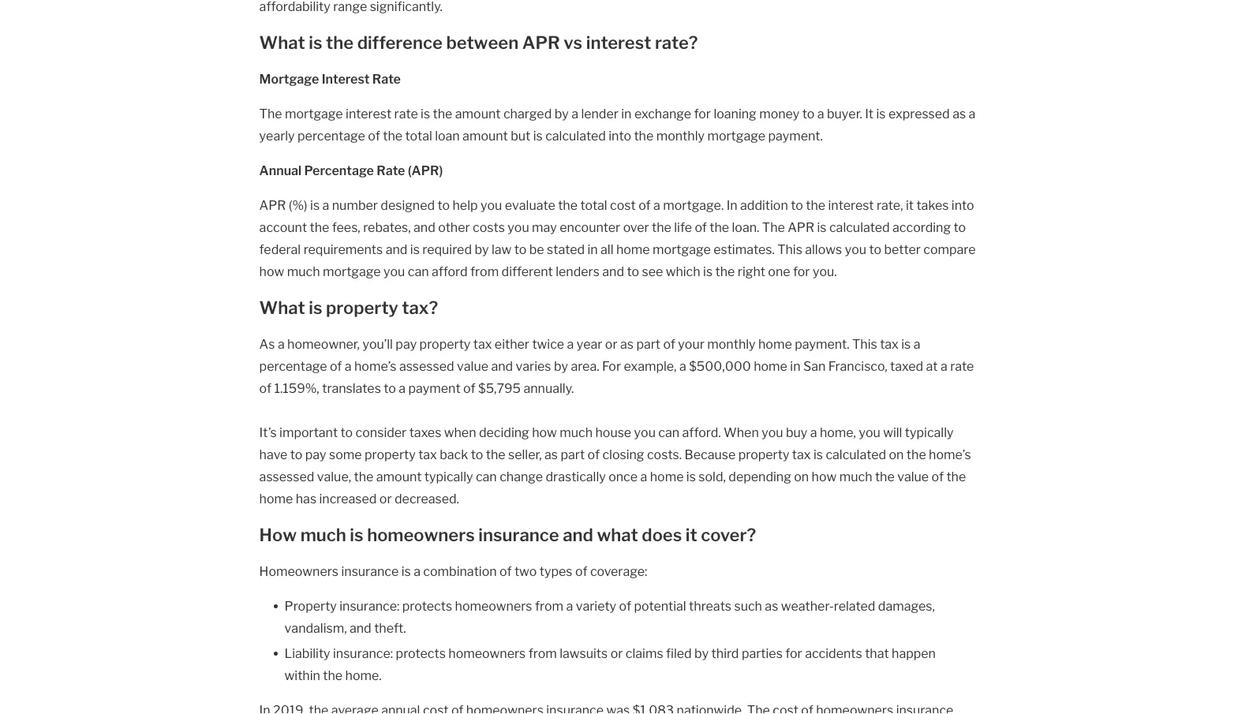 Task type: locate. For each thing, give the bounding box(es) containing it.
home
[[616, 242, 650, 257], [759, 336, 792, 352], [754, 358, 788, 374], [650, 469, 684, 484], [259, 491, 293, 506]]

all
[[601, 242, 614, 257]]

it right rate,
[[906, 197, 914, 213]]

seller,
[[508, 447, 542, 462]]

from inside apr (%) is a number designed to help you evaluate the total cost of a mortgage. in addition to the interest rate, it takes into account the fees, rebates, and other costs you may encounter over the life of the loan. the apr is calculated according to federal requirements and is required by law to be stated in all home mortgage estimates. this allows you to better compare how much mortgage you can afford from different lenders and to see which is the right one for you.
[[471, 264, 499, 279]]

pay inside it's important to consider taxes when deciding how much house you can afford. when you buy a home, you will typically have to pay some property tax back to the seller, as part of closing costs. because property tax is calculated on the home's assessed value, the amount typically can change drastically once a home is sold, depending on how much the value of the home has increased or decreased.
[[305, 447, 326, 462]]

on down will
[[889, 447, 904, 462]]

value down will
[[898, 469, 929, 484]]

into down the lender
[[609, 128, 632, 143]]

assessed down have
[[259, 469, 314, 484]]

san
[[804, 358, 826, 374]]

or right year
[[605, 336, 618, 352]]

pay inside as a homeowner, you'll pay property tax either twice a year or as part of your monthly home payment. this tax is a percentage of a home's assessed value and varies by area. for example, a $500,000 home in san francisco, taxed at a rate of 1.159%, translates to a payment of $5,795 annually.
[[396, 336, 417, 352]]

0 vertical spatial on
[[889, 447, 904, 462]]

tax up the taxed
[[880, 336, 899, 352]]

for
[[602, 358, 621, 374]]

tax left the either
[[473, 336, 492, 352]]

2 vertical spatial can
[[476, 469, 497, 484]]

0 horizontal spatial into
[[609, 128, 632, 143]]

is up the taxed
[[902, 336, 911, 352]]

variety
[[576, 598, 617, 614]]

from inside property insurance: protects homeowners from a variety of potential threats such as weather-related damages, vandalism, and theft.
[[535, 598, 564, 614]]

as right expressed
[[953, 106, 966, 121]]

varies
[[516, 358, 551, 374]]

1 vertical spatial payment.
[[795, 336, 850, 352]]

1 vertical spatial the
[[762, 219, 785, 235]]

interest inside apr (%) is a number designed to help you evaluate the total cost of a mortgage. in addition to the interest rate, it takes into account the fees, rebates, and other costs you may encounter over the life of the loan. the apr is calculated according to federal requirements and is required by law to be stated in all home mortgage estimates. this allows you to better compare how much mortgage you can afford from different lenders and to see which is the right one for you.
[[828, 197, 874, 213]]

to right translates
[[384, 380, 396, 396]]

much
[[287, 264, 320, 279], [560, 425, 593, 440], [840, 469, 873, 484], [300, 525, 346, 546]]

and up $5,795 on the left of page
[[491, 358, 513, 374]]

calculated inside it's important to consider taxes when deciding how much house you can afford. when you buy a home, you will typically have to pay some property tax back to the seller, as part of closing costs. because property tax is calculated on the home's assessed value, the amount typically can change drastically once a home is sold, depending on how much the value of the home has increased or decreased.
[[826, 447, 887, 462]]

0 horizontal spatial it
[[686, 525, 698, 546]]

or right increased
[[380, 491, 392, 506]]

into inside apr (%) is a number designed to help you evaluate the total cost of a mortgage. in addition to the interest rate, it takes into account the fees, rebates, and other costs you may encounter over the life of the loan. the apr is calculated according to federal requirements and is required by law to be stated in all home mortgage estimates. this allows you to better compare how much mortgage you can afford from different lenders and to see which is the right one for you.
[[952, 197, 975, 213]]

homeowners inside liability insurance: protects homeowners from lawsuits or claims filed by third parties for accidents that happen within the home.
[[449, 646, 526, 661]]

is up (apr)
[[421, 106, 430, 121]]

interest left rate,
[[828, 197, 874, 213]]

related
[[834, 598, 876, 614]]

much down federal
[[287, 264, 320, 279]]

0 horizontal spatial insurance
[[341, 564, 399, 579]]

mortgage
[[259, 71, 319, 86]]

pay
[[396, 336, 417, 352], [305, 447, 326, 462]]

insurance
[[479, 525, 559, 546], [341, 564, 399, 579]]

1 vertical spatial assessed
[[259, 469, 314, 484]]

mortgage
[[285, 106, 343, 121], [708, 128, 766, 143], [653, 242, 711, 257], [323, 264, 381, 279]]

to inside as a homeowner, you'll pay property tax either twice a year or as part of your monthly home payment. this tax is a percentage of a home's assessed value and varies by area. for example, a $500,000 home in san francisco, taxed at a rate of 1.159%, translates to a payment of $5,795 annually.
[[384, 380, 396, 396]]

total inside the mortgage interest rate is the amount charged by a lender in exchange for loaning money to a buyer. it is expressed as a yearly percentage of the total loan amount but is calculated into the monthly mortgage payment.
[[405, 128, 432, 143]]

area.
[[571, 358, 600, 374]]

1 vertical spatial into
[[952, 197, 975, 213]]

1 vertical spatial this
[[853, 336, 878, 352]]

annually.
[[524, 380, 574, 396]]

what up as
[[259, 297, 305, 319]]

to left better
[[869, 242, 882, 257]]

lenders
[[556, 264, 600, 279]]

for right the one
[[793, 264, 810, 279]]

homeowners inside property insurance: protects homeowners from a variety of potential threats such as weather-related damages, vandalism, and theft.
[[455, 598, 532, 614]]

1 horizontal spatial part
[[637, 336, 661, 352]]

2 vertical spatial from
[[529, 646, 557, 661]]

rate
[[372, 71, 401, 86], [377, 163, 405, 178]]

0 vertical spatial home's
[[354, 358, 397, 374]]

is right but
[[533, 128, 543, 143]]

monthly down exchange
[[657, 128, 705, 143]]

1 vertical spatial calculated
[[830, 219, 890, 235]]

can left change
[[476, 469, 497, 484]]

as inside the mortgage interest rate is the amount charged by a lender in exchange for loaning money to a buyer. it is expressed as a yearly percentage of the total loan amount but is calculated into the monthly mortgage payment.
[[953, 106, 966, 121]]

home down the one
[[759, 336, 792, 352]]

your
[[678, 336, 705, 352]]

2 horizontal spatial how
[[812, 469, 837, 484]]

2 vertical spatial in
[[790, 358, 801, 374]]

from down types
[[535, 598, 564, 614]]

annual
[[259, 163, 302, 178]]

assessed
[[399, 358, 454, 374], [259, 469, 314, 484]]

is right which
[[703, 264, 713, 279]]

home left san
[[754, 358, 788, 374]]

much left house
[[560, 425, 593, 440]]

property up "depending"
[[739, 447, 790, 462]]

a left variety
[[566, 598, 573, 614]]

0 vertical spatial the
[[259, 106, 282, 121]]

1 horizontal spatial the
[[762, 219, 785, 235]]

protects inside property insurance: protects homeowners from a variety of potential threats such as weather-related damages, vandalism, and theft.
[[402, 598, 452, 614]]

from down law
[[471, 264, 499, 279]]

interest inside the mortgage interest rate is the amount charged by a lender in exchange for loaning money to a buyer. it is expressed as a yearly percentage of the total loan amount but is calculated into the monthly mortgage payment.
[[346, 106, 392, 121]]

0 vertical spatial percentage
[[298, 128, 365, 143]]

home inside apr (%) is a number designed to help you evaluate the total cost of a mortgage. in addition to the interest rate, it takes into account the fees, rebates, and other costs you may encounter over the life of the loan. the apr is calculated according to federal requirements and is required by law to be stated in all home mortgage estimates. this allows you to better compare how much mortgage you can afford from different lenders and to see which is the right one for you.
[[616, 242, 650, 257]]

required
[[423, 242, 472, 257]]

0 vertical spatial insurance:
[[340, 598, 400, 614]]

different
[[502, 264, 553, 279]]

1 vertical spatial value
[[898, 469, 929, 484]]

1 vertical spatial what
[[259, 297, 305, 319]]

a left combination
[[414, 564, 421, 579]]

property inside as a homeowner, you'll pay property tax either twice a year or as part of your monthly home payment. this tax is a percentage of a home's assessed value and varies by area. for example, a $500,000 home in san francisco, taxed at a rate of 1.159%, translates to a payment of $5,795 annually.
[[420, 336, 471, 352]]

apr up account
[[259, 197, 286, 213]]

for inside the mortgage interest rate is the amount charged by a lender in exchange for loaning money to a buyer. it is expressed as a yearly percentage of the total loan amount but is calculated into the monthly mortgage payment.
[[694, 106, 711, 121]]

of inside the mortgage interest rate is the amount charged by a lender in exchange for loaning money to a buyer. it is expressed as a yearly percentage of the total loan amount but is calculated into the monthly mortgage payment.
[[368, 128, 380, 143]]

1 vertical spatial insurance:
[[333, 646, 393, 661]]

0 vertical spatial from
[[471, 264, 499, 279]]

this inside apr (%) is a number designed to help you evaluate the total cost of a mortgage. in addition to the interest rate, it takes into account the fees, rebates, and other costs you may encounter over the life of the loan. the apr is calculated according to federal requirements and is required by law to be stated in all home mortgage estimates. this allows you to better compare how much mortgage you can afford from different lenders and to see which is the right one for you.
[[778, 242, 803, 257]]

0 vertical spatial interest
[[586, 32, 652, 53]]

two
[[515, 564, 537, 579]]

2 vertical spatial or
[[611, 646, 623, 661]]

part up example,
[[637, 336, 661, 352]]

rate right at
[[951, 358, 974, 374]]

as inside it's important to consider taxes when deciding how much house you can afford. when you buy a home, you will typically have to pay some property tax back to the seller, as part of closing costs. because property tax is calculated on the home's assessed value, the amount typically can change drastically once a home is sold, depending on how much the value of the home has increased or decreased.
[[545, 447, 558, 462]]

the down addition
[[762, 219, 785, 235]]

0 horizontal spatial in
[[588, 242, 598, 257]]

interest down interest
[[346, 106, 392, 121]]

how
[[259, 264, 284, 279], [532, 425, 557, 440], [812, 469, 837, 484]]

as
[[953, 106, 966, 121], [620, 336, 634, 352], [545, 447, 558, 462], [765, 598, 779, 614]]

property insurance: protects homeowners from a variety of potential threats such as weather-related damages, vandalism, and theft.
[[285, 598, 935, 636]]

a left payment
[[399, 380, 406, 396]]

for
[[694, 106, 711, 121], [793, 264, 810, 279], [786, 646, 803, 661]]

1 vertical spatial rate
[[377, 163, 405, 178]]

by
[[555, 106, 569, 121], [475, 242, 489, 257], [554, 358, 568, 374], [695, 646, 709, 661]]

has
[[296, 491, 317, 506]]

0 horizontal spatial interest
[[346, 106, 392, 121]]

or
[[605, 336, 618, 352], [380, 491, 392, 506], [611, 646, 623, 661]]

homeowners for a
[[455, 598, 532, 614]]

loan.
[[732, 219, 760, 235]]

0 horizontal spatial pay
[[305, 447, 326, 462]]

or inside as a homeowner, you'll pay property tax either twice a year or as part of your monthly home payment. this tax is a percentage of a home's assessed value and varies by area. for example, a $500,000 home in san francisco, taxed at a rate of 1.159%, translates to a payment of $5,795 annually.
[[605, 336, 618, 352]]

such
[[734, 598, 763, 614]]

to
[[803, 106, 815, 121], [438, 197, 450, 213], [791, 197, 803, 213], [954, 219, 966, 235], [514, 242, 527, 257], [869, 242, 882, 257], [627, 264, 639, 279], [384, 380, 396, 396], [341, 425, 353, 440], [290, 447, 303, 462], [471, 447, 483, 462]]

0 vertical spatial how
[[259, 264, 284, 279]]

protects for the
[[396, 646, 446, 661]]

by inside liability insurance: protects homeowners from lawsuits or claims filed by third parties for accidents that happen within the home.
[[695, 646, 709, 661]]

cost
[[610, 197, 636, 213]]

1 vertical spatial or
[[380, 491, 392, 506]]

percentage inside as a homeowner, you'll pay property tax either twice a year or as part of your monthly home payment. this tax is a percentage of a home's assessed value and varies by area. for example, a $500,000 home in san francisco, taxed at a rate of 1.159%, translates to a payment of $5,795 annually.
[[259, 358, 327, 374]]

1 vertical spatial total
[[581, 197, 608, 213]]

into right takes
[[952, 197, 975, 213]]

closing
[[603, 447, 645, 462]]

calculated inside apr (%) is a number designed to help you evaluate the total cost of a mortgage. in addition to the interest rate, it takes into account the fees, rebates, and other costs you may encounter over the life of the loan. the apr is calculated according to federal requirements and is required by law to be stated in all home mortgage estimates. this allows you to better compare how much mortgage you can afford from different lenders and to see which is the right one for you.
[[830, 219, 890, 235]]

1 vertical spatial insurance
[[341, 564, 399, 579]]

0 horizontal spatial this
[[778, 242, 803, 257]]

1 vertical spatial interest
[[346, 106, 392, 121]]

2 vertical spatial apr
[[788, 219, 815, 235]]

1 vertical spatial can
[[659, 425, 680, 440]]

1 vertical spatial pay
[[305, 447, 326, 462]]

1 horizontal spatial value
[[898, 469, 929, 484]]

0 vertical spatial payment.
[[768, 128, 823, 143]]

rate for percentage
[[377, 163, 405, 178]]

claims
[[626, 646, 664, 661]]

from inside liability insurance: protects homeowners from lawsuits or claims filed by third parties for accidents that happen within the home.
[[529, 646, 557, 661]]

the up yearly
[[259, 106, 282, 121]]

deciding
[[479, 425, 529, 440]]

0 vertical spatial for
[[694, 106, 711, 121]]

mortgage down 'life'
[[653, 242, 711, 257]]

at
[[926, 358, 938, 374]]

0 horizontal spatial typically
[[425, 469, 473, 484]]

how down federal
[[259, 264, 284, 279]]

0 horizontal spatial assessed
[[259, 469, 314, 484]]

parties
[[742, 646, 783, 661]]

percentage inside the mortgage interest rate is the amount charged by a lender in exchange for loaning money to a buyer. it is expressed as a yearly percentage of the total loan amount but is calculated into the monthly mortgage payment.
[[298, 128, 365, 143]]

calculated down home,
[[826, 447, 887, 462]]

1 what from the top
[[259, 32, 305, 53]]

according
[[893, 219, 951, 235]]

as up for
[[620, 336, 634, 352]]

to right money
[[803, 106, 815, 121]]

1 horizontal spatial typically
[[905, 425, 954, 440]]

interest
[[586, 32, 652, 53], [346, 106, 392, 121], [828, 197, 874, 213]]

in inside apr (%) is a number designed to help you evaluate the total cost of a mortgage. in addition to the interest rate, it takes into account the fees, rebates, and other costs you may encounter over the life of the loan. the apr is calculated according to federal requirements and is required by law to be stated in all home mortgage estimates. this allows you to better compare how much mortgage you can afford from different lenders and to see which is the right one for you.
[[588, 242, 598, 257]]

apr
[[522, 32, 560, 53], [259, 197, 286, 213], [788, 219, 815, 235]]

0 vertical spatial rate
[[394, 106, 418, 121]]

it
[[865, 106, 874, 121]]

0 vertical spatial protects
[[402, 598, 452, 614]]

lender
[[581, 106, 619, 121]]

1 horizontal spatial this
[[853, 336, 878, 352]]

what for what is property tax?
[[259, 297, 305, 319]]

0 vertical spatial homeowners
[[367, 525, 475, 546]]

1 vertical spatial monthly
[[708, 336, 756, 352]]

insurance:
[[340, 598, 400, 614], [333, 646, 393, 661]]

combination
[[423, 564, 497, 579]]

can up costs. on the bottom right of the page
[[659, 425, 680, 440]]

by left law
[[475, 242, 489, 257]]

0 vertical spatial what
[[259, 32, 305, 53]]

1 vertical spatial homeowners
[[455, 598, 532, 614]]

0 vertical spatial amount
[[455, 106, 501, 121]]

1 vertical spatial how
[[532, 425, 557, 440]]

insurance: inside property insurance: protects homeowners from a variety of potential threats such as weather-related damages, vandalism, and theft.
[[340, 598, 400, 614]]

0 horizontal spatial home's
[[354, 358, 397, 374]]

rate down difference
[[372, 71, 401, 86]]

2 vertical spatial how
[[812, 469, 837, 484]]

0 horizontal spatial part
[[561, 447, 585, 462]]

once
[[609, 469, 638, 484]]

is
[[309, 32, 322, 53], [421, 106, 430, 121], [877, 106, 886, 121], [533, 128, 543, 143], [310, 197, 320, 213], [817, 219, 827, 235], [410, 242, 420, 257], [703, 264, 713, 279], [309, 297, 322, 319], [902, 336, 911, 352], [814, 447, 823, 462], [687, 469, 696, 484], [350, 525, 364, 546], [402, 564, 411, 579]]

to inside the mortgage interest rate is the amount charged by a lender in exchange for loaning money to a buyer. it is expressed as a yearly percentage of the total loan amount but is calculated into the monthly mortgage payment.
[[803, 106, 815, 121]]

2 what from the top
[[259, 297, 305, 319]]

0 vertical spatial can
[[408, 264, 429, 279]]

or inside liability insurance: protects homeowners from lawsuits or claims filed by third parties for accidents that happen within the home.
[[611, 646, 623, 661]]

2 vertical spatial for
[[786, 646, 803, 661]]

evaluate
[[505, 197, 556, 213]]

and left theft.
[[350, 620, 372, 636]]

increased
[[319, 491, 377, 506]]

the
[[259, 106, 282, 121], [762, 219, 785, 235]]

0 vertical spatial total
[[405, 128, 432, 143]]

help
[[453, 197, 478, 213]]

you up costs. on the bottom right of the page
[[634, 425, 656, 440]]

from
[[471, 264, 499, 279], [535, 598, 564, 614], [529, 646, 557, 661]]

2 horizontal spatial can
[[659, 425, 680, 440]]

property
[[326, 297, 398, 319], [420, 336, 471, 352], [365, 447, 416, 462], [739, 447, 790, 462]]

what
[[597, 525, 638, 546]]

0 vertical spatial value
[[457, 358, 489, 374]]

1 vertical spatial for
[[793, 264, 810, 279]]

mortgage down 'mortgage interest rate'
[[285, 106, 343, 121]]

protects inside liability insurance: protects homeowners from lawsuits or claims filed by third parties for accidents that happen within the home.
[[396, 646, 446, 661]]

1 vertical spatial home's
[[929, 447, 971, 462]]

for inside apr (%) is a number designed to help you evaluate the total cost of a mortgage. in addition to the interest rate, it takes into account the fees, rebates, and other costs you may encounter over the life of the loan. the apr is calculated according to federal requirements and is required by law to be stated in all home mortgage estimates. this allows you to better compare how much mortgage you can afford from different lenders and to see which is the right one for you.
[[793, 264, 810, 279]]

value
[[457, 358, 489, 374], [898, 469, 929, 484]]

apr left vs
[[522, 32, 560, 53]]

0 horizontal spatial value
[[457, 358, 489, 374]]

part inside as a homeowner, you'll pay property tax either twice a year or as part of your monthly home payment. this tax is a percentage of a home's assessed value and varies by area. for example, a $500,000 home in san francisco, taxed at a rate of 1.159%, translates to a payment of $5,795 annually.
[[637, 336, 661, 352]]

payment.
[[768, 128, 823, 143], [795, 336, 850, 352]]

tax down buy
[[792, 447, 811, 462]]

2 horizontal spatial in
[[790, 358, 801, 374]]

value,
[[317, 469, 351, 484]]

is up 'mortgage interest rate'
[[309, 32, 322, 53]]

what for what is the difference between apr vs interest rate?
[[259, 32, 305, 53]]

1 vertical spatial rate
[[951, 358, 974, 374]]

lawsuits
[[560, 646, 608, 661]]

0 vertical spatial it
[[906, 197, 914, 213]]

in left 'all'
[[588, 242, 598, 257]]

value up $5,795 on the left of page
[[457, 358, 489, 374]]

amount left but
[[463, 128, 508, 143]]

theft.
[[374, 620, 406, 636]]

example,
[[624, 358, 677, 374]]

as
[[259, 336, 275, 352]]

0 vertical spatial into
[[609, 128, 632, 143]]

you
[[481, 197, 502, 213], [508, 219, 529, 235], [845, 242, 867, 257], [384, 264, 405, 279], [634, 425, 656, 440], [762, 425, 783, 440], [859, 425, 881, 440]]

homeowners for and
[[367, 525, 475, 546]]

you'll
[[363, 336, 393, 352]]

1 horizontal spatial assessed
[[399, 358, 454, 374]]

typically right will
[[905, 425, 954, 440]]

what up mortgage in the left top of the page
[[259, 32, 305, 53]]

1 horizontal spatial monthly
[[708, 336, 756, 352]]

insurance: inside liability insurance: protects homeowners from lawsuits or claims filed by third parties for accidents that happen within the home.
[[333, 646, 393, 661]]

0 vertical spatial monthly
[[657, 128, 705, 143]]

by inside the mortgage interest rate is the amount charged by a lender in exchange for loaning money to a buyer. it is expressed as a yearly percentage of the total loan amount but is calculated into the monthly mortgage payment.
[[555, 106, 569, 121]]

2 vertical spatial interest
[[828, 197, 874, 213]]

1 vertical spatial part
[[561, 447, 585, 462]]

you left will
[[859, 425, 881, 440]]

a right as
[[278, 336, 285, 352]]

apr up allows
[[788, 219, 815, 235]]

as right seller, at left
[[545, 447, 558, 462]]

rate up (apr)
[[394, 106, 418, 121]]

1 horizontal spatial it
[[906, 197, 914, 213]]

it right does
[[686, 525, 698, 546]]

is right it
[[877, 106, 886, 121]]

can left afford
[[408, 264, 429, 279]]

2 vertical spatial amount
[[376, 469, 422, 484]]

homeowners for lawsuits
[[449, 646, 526, 661]]

drastically
[[546, 469, 606, 484]]

by left area.
[[554, 358, 568, 374]]

this inside as a homeowner, you'll pay property tax either twice a year or as part of your monthly home payment. this tax is a percentage of a home's assessed value and varies by area. for example, a $500,000 home in san francisco, taxed at a rate of 1.159%, translates to a payment of $5,795 annually.
[[853, 336, 878, 352]]

monthly inside as a homeowner, you'll pay property tax either twice a year or as part of your monthly home payment. this tax is a percentage of a home's assessed value and varies by area. for example, a $500,000 home in san francisco, taxed at a rate of 1.159%, translates to a payment of $5,795 annually.
[[708, 336, 756, 352]]

1 horizontal spatial rate
[[951, 358, 974, 374]]

and down rebates,
[[386, 242, 408, 257]]

vs
[[564, 32, 583, 53]]

protects down theft.
[[396, 646, 446, 661]]

1 horizontal spatial in
[[621, 106, 632, 121]]

of inside property insurance: protects homeowners from a variety of potential threats such as weather-related damages, vandalism, and theft.
[[619, 598, 631, 614]]

rate left (apr)
[[377, 163, 405, 178]]

protects up theft.
[[402, 598, 452, 614]]

2 horizontal spatial apr
[[788, 219, 815, 235]]

or left claims
[[611, 646, 623, 661]]

0 horizontal spatial monthly
[[657, 128, 705, 143]]

but
[[511, 128, 531, 143]]

insurance: for the
[[333, 646, 393, 661]]

0 vertical spatial this
[[778, 242, 803, 257]]

within
[[285, 668, 320, 683]]

calculated down rate,
[[830, 219, 890, 235]]

home down over
[[616, 242, 650, 257]]

1 vertical spatial from
[[535, 598, 564, 614]]

0 vertical spatial part
[[637, 336, 661, 352]]

homeowners
[[259, 564, 339, 579]]

takes
[[917, 197, 949, 213]]

amount inside it's important to consider taxes when deciding how much house you can afford. when you buy a home, you will typically have to pay some property tax back to the seller, as part of closing costs. because property tax is calculated on the home's assessed value, the amount typically can change drastically once a home is sold, depending on how much the value of the home has increased or decreased.
[[376, 469, 422, 484]]

0 horizontal spatial total
[[405, 128, 432, 143]]

buy
[[786, 425, 808, 440]]

1 vertical spatial on
[[794, 469, 809, 484]]

stated
[[547, 242, 585, 257]]

insurance: for theft.
[[340, 598, 400, 614]]

0 vertical spatial pay
[[396, 336, 417, 352]]

on right "depending"
[[794, 469, 809, 484]]

0 vertical spatial apr
[[522, 32, 560, 53]]

1 horizontal spatial insurance
[[479, 525, 559, 546]]

and inside as a homeowner, you'll pay property tax either twice a year or as part of your monthly home payment. this tax is a percentage of a home's assessed value and varies by area. for example, a $500,000 home in san francisco, taxed at a rate of 1.159%, translates to a payment of $5,795 annually.
[[491, 358, 513, 374]]

home's inside it's important to consider taxes when deciding how much house you can afford. when you buy a home, you will typically have to pay some property tax back to the seller, as part of closing costs. because property tax is calculated on the home's assessed value, the amount typically can change drastically once a home is sold, depending on how much the value of the home has increased or decreased.
[[929, 447, 971, 462]]

0 vertical spatial in
[[621, 106, 632, 121]]

1 vertical spatial protects
[[396, 646, 446, 661]]

costs
[[473, 219, 505, 235]]

in inside as a homeowner, you'll pay property tax either twice a year or as part of your monthly home payment. this tax is a percentage of a home's assessed value and varies by area. for example, a $500,000 home in san francisco, taxed at a rate of 1.159%, translates to a payment of $5,795 annually.
[[790, 358, 801, 374]]

expressed
[[889, 106, 950, 121]]

and
[[414, 219, 436, 235], [386, 242, 408, 257], [603, 264, 624, 279], [491, 358, 513, 374], [563, 525, 593, 546], [350, 620, 372, 636]]

2 vertical spatial calculated
[[826, 447, 887, 462]]



Task type: describe. For each thing, give the bounding box(es) containing it.
have
[[259, 447, 288, 462]]

addition
[[741, 197, 788, 213]]

0 horizontal spatial apr
[[259, 197, 286, 213]]

change
[[500, 469, 543, 484]]

you down the evaluate
[[508, 219, 529, 235]]

to up compare
[[954, 219, 966, 235]]

homeowner,
[[287, 336, 360, 352]]

house
[[596, 425, 632, 440]]

how
[[259, 525, 297, 546]]

0 horizontal spatial on
[[794, 469, 809, 484]]

is left sold,
[[687, 469, 696, 484]]

home,
[[820, 425, 857, 440]]

will
[[884, 425, 903, 440]]

0 vertical spatial typically
[[905, 425, 954, 440]]

taxes
[[409, 425, 442, 440]]

for inside liability insurance: protects homeowners from lawsuits or claims filed by third parties for accidents that happen within the home.
[[786, 646, 803, 661]]

1 horizontal spatial how
[[532, 425, 557, 440]]

you up costs
[[481, 197, 502, 213]]

much down has
[[300, 525, 346, 546]]

filed
[[666, 646, 692, 661]]

payment. inside the mortgage interest rate is the amount charged by a lender in exchange for loaning money to a buyer. it is expressed as a yearly percentage of the total loan amount but is calculated into the monthly mortgage payment.
[[768, 128, 823, 143]]

by inside apr (%) is a number designed to help you evaluate the total cost of a mortgage. in addition to the interest rate, it takes into account the fees, rebates, and other costs you may encounter over the life of the loan. the apr is calculated according to federal requirements and is required by law to be stated in all home mortgage estimates. this allows you to better compare how much mortgage you can afford from different lenders and to see which is the right one for you.
[[475, 242, 489, 257]]

right
[[738, 264, 766, 279]]

part inside it's important to consider taxes when deciding how much house you can afford. when you buy a home, you will typically have to pay some property tax back to the seller, as part of closing costs. because property tax is calculated on the home's assessed value, the amount typically can change drastically once a home is sold, depending on how much the value of the home has increased or decreased.
[[561, 447, 585, 462]]

it inside apr (%) is a number designed to help you evaluate the total cost of a mortgage. in addition to the interest rate, it takes into account the fees, rebates, and other costs you may encounter over the life of the loan. the apr is calculated according to federal requirements and is required by law to be stated in all home mortgage estimates. this allows you to better compare how much mortgage you can afford from different lenders and to see which is the right one for you.
[[906, 197, 914, 213]]

because
[[685, 447, 736, 462]]

consider
[[356, 425, 407, 440]]

is left required
[[410, 242, 420, 257]]

federal
[[259, 242, 301, 257]]

rate,
[[877, 197, 903, 213]]

other
[[438, 219, 470, 235]]

by inside as a homeowner, you'll pay property tax either twice a year or as part of your monthly home payment. this tax is a percentage of a home's assessed value and varies by area. for example, a $500,000 home in san francisco, taxed at a rate of 1.159%, translates to a payment of $5,795 annually.
[[554, 358, 568, 374]]

a right once
[[641, 469, 648, 484]]

fees,
[[332, 219, 361, 235]]

to right back at left
[[471, 447, 483, 462]]

twice
[[532, 336, 564, 352]]

property down consider
[[365, 447, 416, 462]]

to right have
[[290, 447, 303, 462]]

encounter
[[560, 219, 621, 235]]

to left help
[[438, 197, 450, 213]]

a left buyer.
[[818, 106, 825, 121]]

third
[[712, 646, 739, 661]]

interest
[[322, 71, 370, 86]]

mortgage down loaning at top right
[[708, 128, 766, 143]]

is right the '(%)'
[[310, 197, 320, 213]]

difference
[[357, 32, 443, 53]]

much down home,
[[840, 469, 873, 484]]

you right allows
[[845, 242, 867, 257]]

a inside property insurance: protects homeowners from a variety of potential threats such as weather-related damages, vandalism, and theft.
[[566, 598, 573, 614]]

between
[[446, 32, 519, 53]]

can inside apr (%) is a number designed to help you evaluate the total cost of a mortgage. in addition to the interest rate, it takes into account the fees, rebates, and other costs you may encounter over the life of the loan. the apr is calculated according to federal requirements and is required by law to be stated in all home mortgage estimates. this allows you to better compare how much mortgage you can afford from different lenders and to see which is the right one for you.
[[408, 264, 429, 279]]

home left has
[[259, 491, 293, 506]]

to left be
[[514, 242, 527, 257]]

the inside apr (%) is a number designed to help you evaluate the total cost of a mortgage. in addition to the interest rate, it takes into account the fees, rebates, and other costs you may encounter over the life of the loan. the apr is calculated according to federal requirements and is required by law to be stated in all home mortgage estimates. this allows you to better compare how much mortgage you can afford from different lenders and to see which is the right one for you.
[[762, 219, 785, 235]]

home down costs. on the bottom right of the page
[[650, 469, 684, 484]]

(%)
[[289, 197, 308, 213]]

taxed
[[890, 358, 924, 374]]

is down increased
[[350, 525, 364, 546]]

does
[[642, 525, 682, 546]]

rebates,
[[363, 219, 411, 235]]

threats
[[689, 598, 732, 614]]

how much is homeowners insurance and what does it cover?
[[259, 525, 756, 546]]

is left combination
[[402, 564, 411, 579]]

percentage
[[304, 163, 374, 178]]

charged
[[504, 106, 552, 121]]

is up homeowner, at the top left of the page
[[309, 297, 322, 319]]

1 horizontal spatial apr
[[522, 32, 560, 53]]

a right cost on the top of the page
[[654, 197, 661, 213]]

1 horizontal spatial interest
[[586, 32, 652, 53]]

to left see
[[627, 264, 639, 279]]

a up translates
[[345, 358, 352, 374]]

as inside as a homeowner, you'll pay property tax either twice a year or as part of your monthly home payment. this tax is a percentage of a home's assessed value and varies by area. for example, a $500,000 home in san francisco, taxed at a rate of 1.159%, translates to a payment of $5,795 annually.
[[620, 336, 634, 352]]

mortgage interest rate
[[259, 71, 401, 86]]

money
[[760, 106, 800, 121]]

rate inside the mortgage interest rate is the amount charged by a lender in exchange for loaning money to a buyer. it is expressed as a yearly percentage of the total loan amount but is calculated into the monthly mortgage payment.
[[394, 106, 418, 121]]

loaning
[[714, 106, 757, 121]]

costs.
[[647, 447, 682, 462]]

0 vertical spatial insurance
[[479, 525, 559, 546]]

a left year
[[567, 336, 574, 352]]

the inside liability insurance: protects homeowners from lawsuits or claims filed by third parties for accidents that happen within the home.
[[323, 668, 343, 683]]

afford.
[[682, 425, 721, 440]]

translates
[[322, 380, 381, 396]]

to up some
[[341, 425, 353, 440]]

that
[[865, 646, 889, 661]]

what is property tax?
[[259, 297, 438, 319]]

damages,
[[878, 598, 935, 614]]

1.159%,
[[274, 380, 320, 396]]

rate?
[[655, 32, 698, 53]]

a right expressed
[[969, 106, 976, 121]]

total inside apr (%) is a number designed to help you evaluate the total cost of a mortgage. in addition to the interest rate, it takes into account the fees, rebates, and other costs you may encounter over the life of the loan. the apr is calculated according to federal requirements and is required by law to be stated in all home mortgage estimates. this allows you to better compare how much mortgage you can afford from different lenders and to see which is the right one for you.
[[581, 197, 608, 213]]

see
[[642, 264, 663, 279]]

value inside as a homeowner, you'll pay property tax either twice a year or as part of your monthly home payment. this tax is a percentage of a home's assessed value and varies by area. for example, a $500,000 home in san francisco, taxed at a rate of 1.159%, translates to a payment of $5,795 annually.
[[457, 358, 489, 374]]

assessed inside it's important to consider taxes when deciding how much house you can afford. when you buy a home, you will typically have to pay some property tax back to the seller, as part of closing costs. because property tax is calculated on the home's assessed value, the amount typically can change drastically once a home is sold, depending on how much the value of the home has increased or decreased.
[[259, 469, 314, 484]]

estimates.
[[714, 242, 775, 257]]

law
[[492, 242, 512, 257]]

apr (%) is a number designed to help you evaluate the total cost of a mortgage. in addition to the interest rate, it takes into account the fees, rebates, and other costs you may encounter over the life of the loan. the apr is calculated according to federal requirements and is required by law to be stated in all home mortgage estimates. this allows you to better compare how much mortgage you can afford from different lenders and to see which is the right one for you.
[[259, 197, 976, 279]]

$5,795
[[478, 380, 521, 396]]

a right buy
[[810, 425, 817, 440]]

a up the taxed
[[914, 336, 921, 352]]

homeowners insurance is a combination of two types of coverage:
[[259, 564, 648, 579]]

property
[[285, 598, 337, 614]]

to right addition
[[791, 197, 803, 213]]

and down designed
[[414, 219, 436, 235]]

how inside apr (%) is a number designed to help you evaluate the total cost of a mortgage. in addition to the interest rate, it takes into account the fees, rebates, and other costs you may encounter over the life of the loan. the apr is calculated according to federal requirements and is required by law to be stated in all home mortgage estimates. this allows you to better compare how much mortgage you can afford from different lenders and to see which is the right one for you.
[[259, 264, 284, 279]]

rate for interest
[[372, 71, 401, 86]]

protects for theft.
[[402, 598, 452, 614]]

and inside property insurance: protects homeowners from a variety of potential threats such as weather-related damages, vandalism, and theft.
[[350, 620, 372, 636]]

home's inside as a homeowner, you'll pay property tax either twice a year or as part of your monthly home payment. this tax is a percentage of a home's assessed value and varies by area. for example, a $500,000 home in san francisco, taxed at a rate of 1.159%, translates to a payment of $5,795 annually.
[[354, 358, 397, 374]]

rate inside as a homeowner, you'll pay property tax either twice a year or as part of your monthly home payment. this tax is a percentage of a home's assessed value and varies by area. for example, a $500,000 home in san francisco, taxed at a rate of 1.159%, translates to a payment of $5,795 annually.
[[951, 358, 974, 374]]

calculated inside the mortgage interest rate is the amount charged by a lender in exchange for loaning money to a buyer. it is expressed as a yearly percentage of the total loan amount but is calculated into the monthly mortgage payment.
[[546, 128, 606, 143]]

1 horizontal spatial can
[[476, 469, 497, 484]]

assessed inside as a homeowner, you'll pay property tax either twice a year or as part of your monthly home payment. this tax is a percentage of a home's assessed value and varies by area. for example, a $500,000 home in san francisco, taxed at a rate of 1.159%, translates to a payment of $5,795 annually.
[[399, 358, 454, 374]]

a right the '(%)'
[[323, 197, 329, 213]]

from for a
[[535, 598, 564, 614]]

as a homeowner, you'll pay property tax either twice a year or as part of your monthly home payment. this tax is a percentage of a home's assessed value and varies by area. for example, a $500,000 home in san francisco, taxed at a rate of 1.159%, translates to a payment of $5,795 annually.
[[259, 336, 974, 396]]

into inside the mortgage interest rate is the amount charged by a lender in exchange for loaning money to a buyer. it is expressed as a yearly percentage of the total loan amount but is calculated into the monthly mortgage payment.
[[609, 128, 632, 143]]

a left the lender
[[572, 106, 579, 121]]

or inside it's important to consider taxes when deciding how much house you can afford. when you buy a home, you will typically have to pay some property tax back to the seller, as part of closing costs. because property tax is calculated on the home's assessed value, the amount typically can change drastically once a home is sold, depending on how much the value of the home has increased or decreased.
[[380, 491, 392, 506]]

mortgage down 'requirements'
[[323, 264, 381, 279]]

1 vertical spatial amount
[[463, 128, 508, 143]]

exchange
[[635, 106, 692, 121]]

depending
[[729, 469, 792, 484]]

tax down the taxes
[[418, 447, 437, 462]]

is inside as a homeowner, you'll pay property tax either twice a year or as part of your monthly home payment. this tax is a percentage of a home's assessed value and varies by area. for example, a $500,000 home in san francisco, taxed at a rate of 1.159%, translates to a payment of $5,795 annually.
[[902, 336, 911, 352]]

requirements
[[304, 242, 383, 257]]

is down home,
[[814, 447, 823, 462]]

the inside the mortgage interest rate is the amount charged by a lender in exchange for loaning money to a buyer. it is expressed as a yearly percentage of the total loan amount but is calculated into the monthly mortgage payment.
[[259, 106, 282, 121]]

the mortgage interest rate is the amount charged by a lender in exchange for loaning money to a buyer. it is expressed as a yearly percentage of the total loan amount but is calculated into the monthly mortgage payment.
[[259, 106, 976, 143]]

better
[[884, 242, 921, 257]]

over
[[623, 219, 649, 235]]

you.
[[813, 264, 837, 279]]

payment. inside as a homeowner, you'll pay property tax either twice a year or as part of your monthly home payment. this tax is a percentage of a home's assessed value and varies by area. for example, a $500,000 home in san francisco, taxed at a rate of 1.159%, translates to a payment of $5,795 annually.
[[795, 336, 850, 352]]

account
[[259, 219, 307, 235]]

weather-
[[781, 598, 834, 614]]

allows
[[805, 242, 842, 257]]

you left buy
[[762, 425, 783, 440]]

francisco,
[[829, 358, 888, 374]]

liability insurance: protects homeowners from lawsuits or claims filed by third parties for accidents that happen within the home.
[[285, 646, 936, 683]]

you up tax?
[[384, 264, 405, 279]]

a down the your
[[680, 358, 687, 374]]

from for lawsuits
[[529, 646, 557, 661]]

some
[[329, 447, 362, 462]]

it's important to consider taxes when deciding how much house you can afford. when you buy a home, you will typically have to pay some property tax back to the seller, as part of closing costs. because property tax is calculated on the home's assessed value, the amount typically can change drastically once a home is sold, depending on how much the value of the home has increased or decreased.
[[259, 425, 971, 506]]

much inside apr (%) is a number designed to help you evaluate the total cost of a mortgage. in addition to the interest rate, it takes into account the fees, rebates, and other costs you may encounter over the life of the loan. the apr is calculated according to federal requirements and is required by law to be stated in all home mortgage estimates. this allows you to better compare how much mortgage you can afford from different lenders and to see which is the right one for you.
[[287, 264, 320, 279]]

and left "what"
[[563, 525, 593, 546]]

a right at
[[941, 358, 948, 374]]

compare
[[924, 242, 976, 257]]

monthly inside the mortgage interest rate is the amount charged by a lender in exchange for loaning money to a buyer. it is expressed as a yearly percentage of the total loan amount but is calculated into the monthly mortgage payment.
[[657, 128, 705, 143]]

it's
[[259, 425, 277, 440]]

1 horizontal spatial on
[[889, 447, 904, 462]]

in inside the mortgage interest rate is the amount charged by a lender in exchange for loaning money to a buyer. it is expressed as a yearly percentage of the total loan amount but is calculated into the monthly mortgage payment.
[[621, 106, 632, 121]]

and down 'all'
[[603, 264, 624, 279]]

as inside property insurance: protects homeowners from a variety of potential threats such as weather-related damages, vandalism, and theft.
[[765, 598, 779, 614]]

is up allows
[[817, 219, 827, 235]]

happen
[[892, 646, 936, 661]]

in
[[727, 197, 738, 213]]

either
[[495, 336, 530, 352]]

value inside it's important to consider taxes when deciding how much house you can afford. when you buy a home, you will typically have to pay some property tax back to the seller, as part of closing costs. because property tax is calculated on the home's assessed value, the amount typically can change drastically once a home is sold, depending on how much the value of the home has increased or decreased.
[[898, 469, 929, 484]]

1 vertical spatial it
[[686, 525, 698, 546]]

vandalism,
[[285, 620, 347, 636]]

when
[[444, 425, 476, 440]]

1 vertical spatial typically
[[425, 469, 473, 484]]

mortgage.
[[663, 197, 724, 213]]

annual percentage rate (apr)
[[259, 163, 443, 178]]

property up you'll at the top left
[[326, 297, 398, 319]]



Task type: vqa. For each thing, say whether or not it's contained in the screenshot.
1st the you from the right
no



